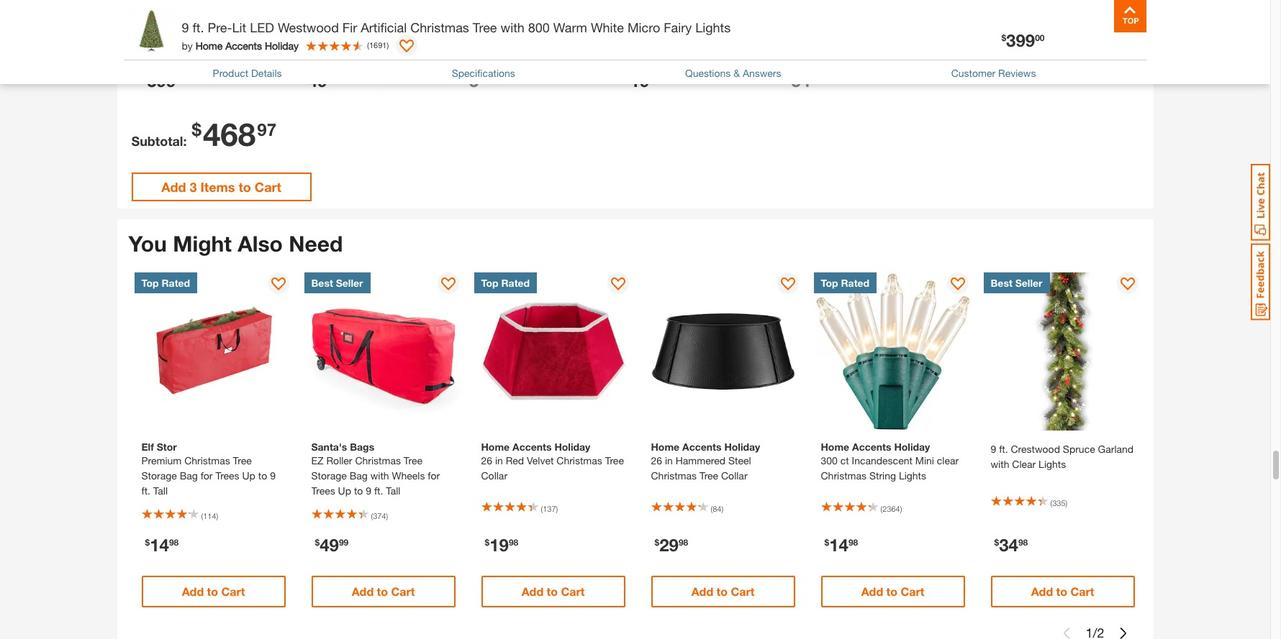 Task type: locate. For each thing, give the bounding box(es) containing it.
by
[[182, 39, 193, 51]]

specifications button
[[452, 65, 515, 81], [452, 65, 515, 81]]

0 vertical spatial 19
[[630, 71, 649, 91]]

bag
[[338, 28, 356, 40], [180, 470, 198, 482], [350, 470, 368, 482]]

accents inside the home accents holiday 26 in red velvet christmas tree collar
[[513, 441, 552, 453]]

0 horizontal spatial collar
[[481, 470, 507, 482]]

3 add to cart button from the left
[[481, 576, 625, 608]]

trees up 114
[[216, 470, 239, 482]]

tree inside elf stor premium christmas tree storage bag for trees up to 9 ft. tall
[[233, 455, 252, 467]]

1 horizontal spatial for
[[300, 43, 312, 55]]

137 down the home accents holiday 26 in red velvet christmas tree collar
[[543, 504, 556, 513]]

1 vertical spatial $ 19 98
[[485, 535, 518, 555]]

1 $ 14 98 from the left
[[145, 535, 179, 555]]

1 top from the left
[[141, 277, 159, 289]]

holiday
[[265, 39, 299, 51], [555, 441, 591, 453], [724, 441, 760, 453], [894, 441, 930, 453]]

1 add to cart from the left
[[182, 585, 245, 599]]

add for ( 335 )
[[1031, 585, 1053, 599]]

cart
[[255, 179, 281, 195], [221, 585, 245, 599], [391, 585, 415, 599], [561, 585, 585, 599], [731, 585, 755, 599], [901, 585, 924, 599], [1071, 585, 1094, 599]]

0 vertical spatial 3
[[469, 71, 479, 91]]

1 vertical spatial 399
[[147, 71, 176, 91]]

with left the clear
[[991, 458, 1009, 471]]

26 inside the home accents holiday 26 in red velvet christmas tree collar
[[481, 455, 492, 467]]

2 rated from the left
[[501, 277, 530, 289]]

holiday for 29
[[724, 441, 760, 453]]

$ inside $ 29 98
[[655, 537, 659, 548]]

2 14 from the left
[[829, 535, 849, 555]]

add
[[161, 179, 186, 195], [182, 585, 204, 599], [352, 585, 374, 599], [522, 585, 544, 599], [691, 585, 713, 599], [861, 585, 883, 599], [1031, 585, 1053, 599]]

26
[[622, 12, 633, 25], [481, 455, 492, 467], [651, 455, 662, 467]]

best seller for 34
[[991, 277, 1043, 289]]

0 horizontal spatial rated
[[162, 277, 190, 289]]

tree inside santa's bags ez roller christmas tree storage bag with wheels for trees up to 9 ft. tall
[[404, 455, 423, 467]]

0 horizontal spatial 26
[[481, 455, 492, 467]]

cart for ( 374 )
[[391, 585, 415, 599]]

99 inside 2 / 5 "group"
[[327, 73, 337, 84]]

seller
[[336, 277, 363, 289], [1015, 277, 1043, 289]]

accents inside home accents holiday 300 ct incandescent mini clear christmas string lights
[[852, 441, 891, 453]]

2 best seller from the left
[[991, 277, 1043, 289]]

ft. down artificial
[[377, 43, 386, 55]]

trees down the santa's
[[311, 485, 335, 497]]

1 vertical spatial up
[[242, 470, 255, 482]]

1 seller from the left
[[336, 277, 363, 289]]

0 vertical spatial wheels
[[380, 28, 413, 40]]

ft. inside ez roller christmas tree storage bag with wheels for trees up to 9 ft. tall
[[377, 43, 386, 55]]

1 vertical spatial 49
[[320, 535, 339, 555]]

0 horizontal spatial 19
[[490, 535, 509, 555]]

( 374 ) down santa's bags ez roller christmas tree storage bag with wheels for trees up to 9 ft. tall
[[371, 512, 388, 521]]

velvet inside 26 in red velvet christmas tree collar
[[668, 12, 694, 25]]

accents inside home accents holiday 26 in hammered steel christmas tree collar
[[682, 441, 722, 453]]

collar inside home accents holiday 26 in hammered steel christmas tree collar
[[721, 470, 748, 482]]

1 vertical spatial velvet
[[527, 455, 554, 467]]

add for ( 374 )
[[352, 585, 374, 599]]

1 14 from the left
[[150, 535, 169, 555]]

0 vertical spatial $ 399 00
[[1002, 30, 1045, 50]]

led
[[250, 19, 274, 35]]

2 vertical spatial trees
[[311, 485, 335, 497]]

stor
[[157, 441, 177, 453]]

tall inside elf stor premium christmas tree storage bag for trees up to 9 ft. tall
[[153, 485, 168, 497]]

trees
[[315, 43, 338, 55], [216, 470, 239, 482], [311, 485, 335, 497]]

374 down ( 1691 )
[[361, 51, 375, 60]]

45
[[522, 51, 531, 60]]

1 rated from the left
[[162, 277, 190, 289]]

1 display image from the left
[[441, 278, 455, 292]]

home accents holiday 300 ct incandescent mini clear christmas string lights
[[821, 441, 959, 482]]

$ 19 98
[[625, 71, 659, 91], [485, 535, 518, 555]]

velvet
[[668, 12, 694, 25], [527, 455, 554, 467]]

2 horizontal spatial for
[[428, 470, 440, 482]]

3 inside add 3 items to cart button
[[190, 179, 197, 195]]

1 horizontal spatial collar
[[643, 28, 670, 40]]

00 down the by
[[176, 73, 185, 84]]

1 vertical spatial roller
[[326, 455, 352, 467]]

best for 34
[[991, 277, 1013, 289]]

2 best from the left
[[991, 277, 1013, 289]]

trees inside elf stor premium christmas tree storage bag for trees up to 9 ft. tall
[[216, 470, 239, 482]]

lights down crestwood
[[1039, 458, 1066, 471]]

1 horizontal spatial display image
[[611, 278, 625, 292]]

lights inside 9 ft. crestwood spruce garland with clear lights
[[1039, 458, 1066, 471]]

ft. down premium
[[141, 485, 150, 497]]

home for 19
[[481, 441, 510, 453]]

1 horizontal spatial best
[[991, 277, 1013, 289]]

add to cart button for 300 ct incandescent mini clear christmas string lights
[[821, 576, 965, 608]]

1 vertical spatial 3
[[190, 179, 197, 195]]

1 best from the left
[[311, 277, 333, 289]]

accents for 19
[[513, 441, 552, 453]]

tree inside ez roller christmas tree storage bag with wheels for trees up to 9 ft. tall
[[392, 12, 411, 25]]

98 inside $ 54 98
[[811, 73, 820, 84]]

0 vertical spatial 00
[[1035, 32, 1045, 43]]

home inside the home accents holiday 26 in red velvet christmas tree collar
[[481, 441, 510, 453]]

ez
[[300, 12, 312, 25], [311, 455, 324, 467]]

19 inside 4 / 5 group
[[630, 71, 649, 91]]

customer reviews
[[951, 67, 1036, 79]]

1 add to cart button from the left
[[141, 576, 285, 608]]

seller for 49
[[336, 277, 363, 289]]

clear
[[937, 455, 959, 467]]

ez roller christmas tree storage bag with wheels for trees up to 9 ft. tall image
[[304, 273, 462, 431]]

1 horizontal spatial 19
[[630, 71, 649, 91]]

1 vertical spatial wheels
[[392, 470, 425, 482]]

2 horizontal spatial rated
[[841, 277, 870, 289]]

)
[[387, 40, 389, 49], [375, 51, 376, 60], [531, 51, 533, 60], [697, 51, 699, 60], [858, 51, 860, 60], [1066, 498, 1068, 508], [556, 504, 558, 513], [722, 504, 723, 513], [900, 504, 902, 513], [216, 512, 218, 521], [386, 512, 388, 521]]

1 horizontal spatial 399
[[1006, 30, 1035, 50]]

cart for ( 137 )
[[561, 585, 585, 599]]

3 top from the left
[[821, 277, 838, 289]]

rated
[[162, 277, 190, 289], [501, 277, 530, 289], [841, 277, 870, 289]]

up inside ez roller christmas tree storage bag with wheels for trees up to 9 ft. tall
[[341, 43, 355, 55]]

1 vertical spatial ( 137 )
[[541, 504, 558, 513]]

1 horizontal spatial $ 14 98
[[825, 535, 858, 555]]

for
[[300, 43, 312, 55], [201, 470, 213, 482], [428, 470, 440, 482]]

0 horizontal spatial in
[[495, 455, 503, 467]]

0 vertical spatial $ 19 98
[[625, 71, 659, 91]]

1 horizontal spatial 26
[[622, 12, 633, 25]]

(
[[367, 40, 369, 49], [359, 51, 361, 60], [520, 51, 522, 60], [682, 51, 683, 60], [843, 51, 845, 60], [1051, 498, 1052, 508], [541, 504, 543, 513], [711, 504, 713, 513], [881, 504, 883, 513], [201, 512, 203, 521], [371, 512, 373, 521]]

4 add to cart from the left
[[691, 585, 755, 599]]

0 horizontal spatial lights
[[696, 19, 731, 35]]

1 best seller from the left
[[311, 277, 363, 289]]

holiday inside the home accents holiday 26 in red velvet christmas tree collar
[[555, 441, 591, 453]]

$ 399 00 down the by
[[142, 71, 185, 91]]

2 horizontal spatial display image
[[951, 278, 965, 292]]

9 inside 9 ft. crestwood spruce garland with clear lights
[[991, 443, 996, 455]]

29
[[659, 535, 679, 555]]

0 horizontal spatial $ 14 98
[[145, 535, 179, 555]]

2 horizontal spatial top
[[821, 277, 838, 289]]

1 vertical spatial $ 49 99
[[315, 535, 349, 555]]

) inside 4 / 5 group
[[697, 51, 699, 60]]

1 horizontal spatial best seller
[[991, 277, 1043, 289]]

top for home accents holiday 300 ct incandescent mini clear christmas string lights
[[821, 277, 838, 289]]

1691
[[369, 40, 387, 49]]

$ inside 4 / 5 group
[[625, 73, 630, 84]]

3 rated from the left
[[841, 277, 870, 289]]

1 vertical spatial 19
[[490, 535, 509, 555]]

home inside home accents holiday 26 in hammered steel christmas tree collar
[[651, 441, 680, 453]]

holiday for 14
[[894, 441, 930, 453]]

0 vertical spatial red
[[646, 12, 665, 25]]

2 horizontal spatial collar
[[721, 470, 748, 482]]

0 horizontal spatial top rated
[[141, 277, 190, 289]]

product image image
[[128, 7, 175, 54]]

200-piece metal ornament hooks
[[461, 12, 582, 40]]

home
[[196, 39, 223, 51], [481, 441, 510, 453], [651, 441, 680, 453], [821, 441, 849, 453]]

storage down premium
[[141, 470, 177, 482]]

cart for ( 114 )
[[221, 585, 245, 599]]

( 374 ) down ( 1691 )
[[359, 51, 376, 60]]

questions & answers button
[[685, 65, 781, 81], [685, 65, 781, 81]]

1 vertical spatial red
[[506, 455, 524, 467]]

storage down the santa's
[[311, 470, 347, 482]]

bag inside ez roller christmas tree storage bag with wheels for trees up to 9 ft. tall
[[338, 28, 356, 40]]

374
[[361, 51, 375, 60], [373, 512, 386, 521]]

with down bags
[[370, 470, 389, 482]]

velvet inside the home accents holiday 26 in red velvet christmas tree collar
[[527, 455, 554, 467]]

red
[[646, 12, 665, 25], [506, 455, 524, 467]]

$ inside subtotal: $ 468 97
[[192, 120, 201, 140]]

top rated for elf stor premium christmas tree storage bag for trees up to 9 ft. tall
[[141, 277, 190, 289]]

1 horizontal spatial $ 399 00
[[1002, 30, 1045, 50]]

best for 49
[[311, 277, 333, 289]]

add to cart button
[[141, 576, 285, 608], [311, 576, 455, 608], [481, 576, 625, 608], [651, 576, 795, 608], [821, 576, 965, 608], [991, 576, 1135, 608]]

1 horizontal spatial 14
[[829, 535, 849, 555]]

26 inside 26 in red velvet christmas tree collar
[[622, 12, 633, 25]]

customer reviews button
[[951, 65, 1036, 81], [951, 65, 1036, 81]]

in inside home accents holiday 26 in hammered steel christmas tree collar
[[665, 455, 673, 467]]

holiday for 19
[[555, 441, 591, 453]]

garland
[[1098, 443, 1134, 455]]

98 inside $ 34 98
[[1018, 537, 1028, 548]]

home accents holiday 26 in hammered steel christmas tree collar
[[651, 441, 760, 482]]

9 ft. crestwood spruce garland with clear lights link
[[991, 442, 1135, 472]]

collar for 29
[[721, 470, 748, 482]]

in
[[636, 12, 644, 25], [495, 455, 503, 467], [665, 455, 673, 467]]

1 horizontal spatial red
[[646, 12, 665, 25]]

0 vertical spatial 49
[[308, 71, 327, 91]]

2 vertical spatial up
[[338, 485, 351, 497]]

2 horizontal spatial 26
[[651, 455, 662, 467]]

in inside 26 in red velvet christmas tree collar
[[636, 12, 644, 25]]

0 vertical spatial up
[[341, 43, 355, 55]]

1 horizontal spatial 3
[[469, 71, 479, 91]]

0 horizontal spatial 00
[[176, 73, 185, 84]]

warm
[[553, 19, 587, 35]]

0 vertical spatial 374
[[361, 51, 375, 60]]

best
[[311, 277, 333, 289], [991, 277, 1013, 289]]

3 add to cart from the left
[[522, 585, 585, 599]]

up
[[341, 43, 355, 55], [242, 470, 255, 482], [338, 485, 351, 497]]

cart for ( 2364 )
[[901, 585, 924, 599]]

2 $ 14 98 from the left
[[825, 535, 858, 555]]

with up ( 1691 )
[[359, 28, 377, 40]]

5 add to cart from the left
[[861, 585, 924, 599]]

details
[[251, 67, 282, 79]]

display image for 49
[[441, 278, 455, 292]]

26 inside home accents holiday 26 in hammered steel christmas tree collar
[[651, 455, 662, 467]]

to
[[357, 43, 366, 55], [239, 179, 251, 195], [258, 470, 267, 482], [354, 485, 363, 497], [207, 585, 218, 599], [377, 585, 388, 599], [547, 585, 558, 599], [717, 585, 728, 599], [887, 585, 898, 599], [1056, 585, 1067, 599]]

0 horizontal spatial $ 399 00
[[142, 71, 185, 91]]

in inside the home accents holiday 26 in red velvet christmas tree collar
[[495, 455, 503, 467]]

to inside santa's bags ez roller christmas tree storage bag with wheels for trees up to 9 ft. tall
[[354, 485, 363, 497]]

2 horizontal spatial lights
[[1039, 458, 1066, 471]]

storage inside elf stor premium christmas tree storage bag for trees up to 9 ft. tall
[[141, 470, 177, 482]]

pre-
[[208, 19, 232, 35]]

1 horizontal spatial ( 137 )
[[682, 51, 699, 60]]

( 374 ) inside 2 / 5 "group"
[[359, 51, 376, 60]]

1 horizontal spatial lights
[[899, 470, 926, 482]]

2 display image from the left
[[611, 278, 625, 292]]

lights right fairy
[[696, 19, 731, 35]]

2 add to cart from the left
[[352, 585, 415, 599]]

1 horizontal spatial in
[[636, 12, 644, 25]]

trees down westwood
[[315, 43, 338, 55]]

christmas inside elf stor premium christmas tree storage bag for trees up to 9 ft. tall
[[184, 455, 230, 467]]

0 horizontal spatial display image
[[441, 278, 455, 292]]

subtotal:
[[131, 133, 187, 149]]

( 137 ) up questions
[[682, 51, 699, 60]]

0 vertical spatial 399
[[1006, 30, 1035, 50]]

26 in red velvet christmas tree collar image
[[474, 273, 632, 431]]

1 vertical spatial 137
[[543, 504, 556, 513]]

1 horizontal spatial top
[[481, 277, 499, 289]]

2 top from the left
[[481, 277, 499, 289]]

feedback link image
[[1251, 243, 1270, 321]]

santa's bags ez roller christmas tree storage bag with wheels for trees up to 9 ft. tall
[[311, 441, 440, 497]]

0 vertical spatial roller
[[315, 12, 341, 25]]

bag inside santa's bags ez roller christmas tree storage bag with wheels for trees up to 9 ft. tall
[[350, 470, 368, 482]]

0 horizontal spatial red
[[506, 455, 524, 467]]

0 vertical spatial ( 374 )
[[359, 51, 376, 60]]

ft. down bags
[[374, 485, 383, 497]]

trees inside ez roller christmas tree storage bag with wheels for trees up to 9 ft. tall
[[315, 43, 338, 55]]

3 / 5 group
[[454, 0, 607, 112]]

display image
[[400, 40, 414, 54], [271, 278, 285, 292], [781, 278, 795, 292], [1120, 278, 1135, 292]]

fir
[[343, 19, 357, 35]]

0 horizontal spatial 14
[[150, 535, 169, 555]]

tree
[[392, 12, 411, 25], [473, 19, 497, 35], [622, 28, 641, 40], [233, 455, 252, 467], [404, 455, 423, 467], [605, 455, 624, 467], [700, 470, 718, 482]]

product
[[213, 67, 248, 79]]

0 horizontal spatial for
[[201, 470, 213, 482]]

1 horizontal spatial 99
[[339, 537, 349, 548]]

with left 800
[[501, 19, 525, 35]]

questions
[[685, 67, 731, 79]]

399 up reviews
[[1006, 30, 1035, 50]]

trees inside santa's bags ez roller christmas tree storage bag with wheels for trees up to 9 ft. tall
[[311, 485, 335, 497]]

display image
[[441, 278, 455, 292], [611, 278, 625, 292], [951, 278, 965, 292]]

2 top rated from the left
[[481, 277, 530, 289]]

tree inside the home accents holiday 26 in red velvet christmas tree collar
[[605, 455, 624, 467]]

2 horizontal spatial top rated
[[821, 277, 870, 289]]

1 top rated from the left
[[141, 277, 190, 289]]

subtotal: $ 468 97
[[131, 115, 276, 153]]

roller left fir
[[315, 12, 341, 25]]

1 vertical spatial ez
[[311, 455, 324, 467]]

for inside ez roller christmas tree storage bag with wheels for trees up to 9 ft. tall
[[300, 43, 312, 55]]

( 2364 )
[[881, 504, 902, 513]]

1 horizontal spatial top rated
[[481, 277, 530, 289]]

holiday inside home accents holiday 300 ct incandescent mini clear christmas string lights
[[894, 441, 930, 453]]

top
[[141, 277, 159, 289], [481, 277, 499, 289], [821, 277, 838, 289]]

335
[[1052, 498, 1066, 508]]

0 horizontal spatial 3
[[190, 179, 197, 195]]

0 vertical spatial trees
[[315, 43, 338, 55]]

0 horizontal spatial best
[[311, 277, 333, 289]]

with inside ez roller christmas tree storage bag with wheels for trees up to 9 ft. tall
[[359, 28, 377, 40]]

3 top rated from the left
[[821, 277, 870, 289]]

1 vertical spatial 99
[[339, 537, 349, 548]]

0 horizontal spatial 99
[[327, 73, 337, 84]]

1 horizontal spatial rated
[[501, 277, 530, 289]]

26 in red velvet christmas tree collar link
[[622, 0, 746, 41]]

$ 399 00 up reviews
[[1002, 30, 1045, 50]]

( 137 ) down the home accents holiday 26 in red velvet christmas tree collar
[[541, 504, 558, 513]]

3 display image from the left
[[951, 278, 965, 292]]

ft. inside elf stor premium christmas tree storage bag for trees up to 9 ft. tall
[[141, 485, 150, 497]]

ez right led
[[300, 12, 312, 25]]

2 seller from the left
[[1015, 277, 1043, 289]]

top rated
[[141, 277, 190, 289], [481, 277, 530, 289], [821, 277, 870, 289]]

0 vertical spatial ( 137 )
[[682, 51, 699, 60]]

collar for 19
[[481, 470, 507, 482]]

1 horizontal spatial 137
[[683, 51, 697, 60]]

1 horizontal spatial velvet
[[668, 12, 694, 25]]

&
[[734, 67, 740, 79]]

0 horizontal spatial 399
[[147, 71, 176, 91]]

0 vertical spatial 99
[[327, 73, 337, 84]]

tree inside home accents holiday 26 in hammered steel christmas tree collar
[[700, 470, 718, 482]]

collar inside the home accents holiday 26 in red velvet christmas tree collar
[[481, 470, 507, 482]]

2 add to cart button from the left
[[311, 576, 455, 608]]

0 horizontal spatial top
[[141, 277, 159, 289]]

( 1691 )
[[367, 40, 389, 49]]

137
[[683, 51, 697, 60], [543, 504, 556, 513]]

300 ct incandescent mini clear christmas string lights image
[[814, 273, 972, 431]]

0 vertical spatial 137
[[683, 51, 697, 60]]

ft. left crestwood
[[999, 443, 1008, 455]]

ez roller christmas tree storage bag with wheels for trees up to 9 ft. tall
[[300, 12, 413, 55]]

1 vertical spatial $ 399 00
[[142, 71, 185, 91]]

up inside santa's bags ez roller christmas tree storage bag with wheels for trees up to 9 ft. tall
[[338, 485, 351, 497]]

3 down hooks
[[469, 71, 479, 91]]

0 horizontal spatial velvet
[[527, 455, 554, 467]]

accents for 14
[[852, 441, 891, 453]]

14 for premium christmas tree storage bag for trees up to 9 ft. tall
[[150, 535, 169, 555]]

top rated for home accents holiday 26 in red velvet christmas tree collar
[[481, 277, 530, 289]]

home inside home accents holiday 300 ct incandescent mini clear christmas string lights
[[821, 441, 849, 453]]

$
[[1002, 32, 1006, 43], [142, 73, 147, 84], [303, 73, 308, 84], [464, 73, 469, 84], [625, 73, 630, 84], [787, 73, 791, 84], [192, 120, 201, 140], [145, 537, 150, 548], [315, 537, 320, 548], [485, 537, 490, 548], [655, 537, 659, 548], [825, 537, 829, 548], [994, 537, 999, 548]]

1 horizontal spatial seller
[[1015, 277, 1043, 289]]

1 horizontal spatial $ 19 98
[[625, 71, 659, 91]]

$ 14 98 for 300 ct incandescent mini clear christmas string lights
[[825, 535, 858, 555]]

0 vertical spatial ez
[[300, 12, 312, 25]]

0 horizontal spatial best seller
[[311, 277, 363, 289]]

0 vertical spatial $ 49 99
[[303, 71, 337, 91]]

1 vertical spatial trees
[[216, 470, 239, 482]]

add to cart button for premium christmas tree storage bag for trees up to 9 ft. tall
[[141, 576, 285, 608]]

49
[[308, 71, 327, 91], [320, 535, 339, 555]]

add for ( 137 )
[[522, 585, 544, 599]]

2 horizontal spatial in
[[665, 455, 673, 467]]

top for home accents holiday 26 in red velvet christmas tree collar
[[481, 277, 499, 289]]

lights
[[696, 19, 731, 35], [1039, 458, 1066, 471], [899, 470, 926, 482]]

6 add to cart button from the left
[[991, 576, 1135, 608]]

2364
[[883, 504, 900, 513]]

0 horizontal spatial seller
[[336, 277, 363, 289]]

christmas inside home accents holiday 26 in hammered steel christmas tree collar
[[651, 470, 697, 482]]

roller down the santa's
[[326, 455, 352, 467]]

137 up questions
[[683, 51, 697, 60]]

storage inside santa's bags ez roller christmas tree storage bag with wheels for trees up to 9 ft. tall
[[311, 470, 347, 482]]

storage left fir
[[300, 28, 335, 40]]

00 up reviews
[[1035, 32, 1045, 43]]

specifications
[[452, 67, 515, 79]]

3 left the items
[[190, 179, 197, 195]]

98
[[479, 73, 488, 84], [649, 73, 659, 84], [811, 73, 820, 84], [169, 537, 179, 548], [509, 537, 518, 548], [679, 537, 688, 548], [849, 537, 858, 548], [1018, 537, 1028, 548]]

114
[[203, 512, 216, 521]]

tall inside ez roller christmas tree storage bag with wheels for trees up to 9 ft. tall
[[389, 43, 404, 55]]

374 down santa's bags ez roller christmas tree storage bag with wheels for trees up to 9 ft. tall
[[373, 512, 386, 521]]

3 for 98
[[469, 71, 479, 91]]

christmas inside santa's bags ez roller christmas tree storage bag with wheels for trees up to 9 ft. tall
[[355, 455, 401, 467]]

ez down the santa's
[[311, 455, 324, 467]]

tree inside 26 in red velvet christmas tree collar
[[622, 28, 641, 40]]

$ inside $ 54 98
[[787, 73, 791, 84]]

collar
[[643, 28, 670, 40], [481, 470, 507, 482], [721, 470, 748, 482]]

5 add to cart button from the left
[[821, 576, 965, 608]]

best seller
[[311, 277, 363, 289], [991, 277, 1043, 289]]

tall
[[389, 43, 404, 55], [153, 485, 168, 497], [386, 485, 401, 497]]

( 45 )
[[520, 51, 533, 60]]

add to cart for premium christmas tree storage bag for trees up to 9 ft. tall
[[182, 585, 245, 599]]

bag inside elf stor premium christmas tree storage bag for trees up to 9 ft. tall
[[180, 470, 198, 482]]

399 down product image
[[147, 71, 176, 91]]

$ 3 98
[[464, 71, 488, 91]]

lights down mini
[[899, 470, 926, 482]]

holiday inside home accents holiday 26 in hammered steel christmas tree collar
[[724, 441, 760, 453]]

christmas
[[343, 12, 389, 25], [697, 12, 743, 25], [410, 19, 469, 35], [184, 455, 230, 467], [355, 455, 401, 467], [557, 455, 602, 467], [651, 470, 697, 482], [821, 470, 867, 482]]

christmas inside 26 in red velvet christmas tree collar
[[697, 12, 743, 25]]

1 vertical spatial 00
[[176, 73, 185, 84]]



Task type: vqa. For each thing, say whether or not it's contained in the screenshot.
"Micro"
yes



Task type: describe. For each thing, give the bounding box(es) containing it.
1 vertical spatial ( 374 )
[[371, 512, 388, 521]]

home for 29
[[651, 441, 680, 453]]

800
[[528, 19, 550, 35]]

christmas inside home accents holiday 300 ct incandescent mini clear christmas string lights
[[821, 470, 867, 482]]

49 inside 2 / 5 "group"
[[308, 71, 327, 91]]

top button
[[1114, 0, 1146, 32]]

in for 19
[[495, 455, 503, 467]]

add for ( 2364 )
[[861, 585, 883, 599]]

artificial
[[361, 19, 407, 35]]

399 inside 1 / 5 group
[[147, 71, 176, 91]]

customer
[[951, 67, 996, 79]]

you might also need
[[128, 231, 343, 257]]

santa's
[[311, 441, 347, 453]]

84
[[713, 504, 722, 513]]

white
[[591, 19, 624, 35]]

14 for 300 ct incandescent mini clear christmas string lights
[[829, 535, 849, 555]]

incandescent
[[852, 455, 913, 467]]

374 inside 2 / 5 "group"
[[361, 51, 375, 60]]

seller for 34
[[1015, 277, 1043, 289]]

christmas inside the home accents holiday 26 in red velvet christmas tree collar
[[557, 455, 602, 467]]

elf
[[141, 441, 154, 453]]

product details
[[213, 67, 282, 79]]

red inside 26 in red velvet christmas tree collar
[[646, 12, 665, 25]]

ez inside ez roller christmas tree storage bag with wheels for trees up to 9 ft. tall
[[300, 12, 312, 25]]

0 horizontal spatial ( 137 )
[[541, 504, 558, 513]]

2 / 5 group
[[292, 0, 446, 112]]

26 in hammered steel christmas tree collar image
[[644, 273, 802, 431]]

up inside elf stor premium christmas tree storage bag for trees up to 9 ft. tall
[[242, 470, 255, 482]]

this is the first slide image
[[1061, 628, 1073, 640]]

for inside elf stor premium christmas tree storage bag for trees up to 9 ft. tall
[[201, 470, 213, 482]]

( 114 )
[[201, 512, 218, 521]]

ct
[[841, 455, 849, 467]]

in for 29
[[665, 455, 673, 467]]

$ 29 98
[[655, 535, 688, 555]]

live chat image
[[1251, 164, 1270, 241]]

clear
[[1012, 458, 1036, 471]]

$ inside $ 3 98
[[464, 73, 469, 84]]

$ 34 98
[[994, 535, 1028, 555]]

) inside 2 / 5 "group"
[[375, 51, 376, 60]]

( 317 )
[[843, 51, 860, 60]]

storage inside ez roller christmas tree storage bag with wheels for trees up to 9 ft. tall
[[300, 28, 335, 40]]

to inside ez roller christmas tree storage bag with wheels for trees up to 9 ft. tall
[[357, 43, 366, 55]]

ft. up the by
[[193, 19, 204, 35]]

wheels inside santa's bags ez roller christmas tree storage bag with wheels for trees up to 9 ft. tall
[[392, 470, 425, 482]]

rated for home accents holiday 300 ct incandescent mini clear christmas string lights
[[841, 277, 870, 289]]

54
[[791, 71, 811, 91]]

crestwood
[[1011, 443, 1060, 455]]

98 inside $ 29 98
[[679, 537, 688, 548]]

cart for ( 335 )
[[1071, 585, 1094, 599]]

collar inside 26 in red velvet christmas tree collar
[[643, 28, 670, 40]]

reviews
[[998, 67, 1036, 79]]

with inside santa's bags ez roller christmas tree storage bag with wheels for trees up to 9 ft. tall
[[370, 470, 389, 482]]

top rated for home accents holiday 300 ct incandescent mini clear christmas string lights
[[821, 277, 870, 289]]

premium christmas tree storage bag for trees up to 9 ft. tall image
[[134, 273, 293, 431]]

rated for elf stor premium christmas tree storage bag for trees up to 9 ft. tall
[[162, 277, 190, 289]]

00 inside 1 / 5 group
[[176, 73, 185, 84]]

$ 399 00 inside 1 / 5 group
[[142, 71, 185, 91]]

add 3 items to cart button
[[131, 173, 311, 202]]

4 / 5 group
[[615, 0, 769, 112]]

add to cart for 26 in red velvet christmas tree collar
[[522, 585, 585, 599]]

6 add to cart from the left
[[1031, 585, 1094, 599]]

317
[[845, 51, 858, 60]]

add to cart button for ez roller christmas tree storage bag with wheels for trees up to 9 ft. tall
[[311, 576, 455, 608]]

97
[[257, 120, 276, 140]]

christmas inside ez roller christmas tree storage bag with wheels for trees up to 9 ft. tall
[[343, 12, 389, 25]]

fairy
[[664, 19, 692, 35]]

metal
[[509, 12, 534, 25]]

accents for 29
[[682, 441, 722, 453]]

tall inside santa's bags ez roller christmas tree storage bag with wheels for trees up to 9 ft. tall
[[386, 485, 401, 497]]

you
[[128, 231, 167, 257]]

elf stor premium christmas tree storage bag for trees up to 9 ft. tall
[[141, 441, 276, 497]]

200-
[[461, 12, 481, 25]]

cart inside button
[[255, 179, 281, 195]]

micro
[[628, 19, 660, 35]]

( 335 )
[[1051, 498, 1068, 508]]

ez roller christmas tree storage bag with wheels for trees up to 9 ft. tall link
[[300, 0, 424, 55]]

200-piece metal ornament hooks link
[[461, 0, 585, 41]]

lit
[[232, 19, 246, 35]]

hooks
[[461, 28, 490, 40]]

( inside 2 / 5 "group"
[[359, 51, 361, 60]]

answers
[[743, 67, 781, 79]]

add for ( 114 )
[[182, 585, 204, 599]]

$ 19 98 inside 4 / 5 group
[[625, 71, 659, 91]]

hammered
[[676, 455, 726, 467]]

also
[[238, 231, 283, 257]]

26 in red velvet christmas tree collar
[[622, 12, 743, 40]]

rated for home accents holiday 26 in red velvet christmas tree collar
[[501, 277, 530, 289]]

display image for 14
[[951, 278, 965, 292]]

home accents holiday 26 in red velvet christmas tree collar
[[481, 441, 624, 482]]

top for elf stor premium christmas tree storage bag for trees up to 9 ft. tall
[[141, 277, 159, 289]]

need
[[289, 231, 343, 257]]

$ inside $ 34 98
[[994, 537, 999, 548]]

$ inside 2 / 5 "group"
[[303, 73, 308, 84]]

bags
[[350, 441, 374, 453]]

display image for 19
[[611, 278, 625, 292]]

add to cart for 300 ct incandescent mini clear christmas string lights
[[861, 585, 924, 599]]

wheels inside ez roller christmas tree storage bag with wheels for trees up to 9 ft. tall
[[380, 28, 413, 40]]

0 horizontal spatial 137
[[543, 504, 556, 513]]

9 ft. crestwood spruce garland with clear lights image
[[984, 273, 1142, 431]]

for inside santa's bags ez roller christmas tree storage bag with wheels for trees up to 9 ft. tall
[[428, 470, 440, 482]]

westwood
[[278, 19, 339, 35]]

next slide image
[[1117, 628, 1129, 640]]

468
[[203, 115, 256, 153]]

26 for 29
[[651, 455, 662, 467]]

piece
[[481, 12, 506, 25]]

1 horizontal spatial 00
[[1035, 32, 1045, 43]]

spruce
[[1063, 443, 1095, 455]]

( inside 3 / 5 group
[[520, 51, 522, 60]]

by home accents holiday
[[182, 39, 299, 51]]

137 inside 4 / 5 group
[[683, 51, 697, 60]]

string
[[869, 470, 896, 482]]

$ 14 98 for premium christmas tree storage bag for trees up to 9 ft. tall
[[145, 535, 179, 555]]

1 / 5 group
[[131, 0, 285, 112]]

with inside 9 ft. crestwood spruce garland with clear lights
[[991, 458, 1009, 471]]

26 for 19
[[481, 455, 492, 467]]

9 inside elf stor premium christmas tree storage bag for trees up to 9 ft. tall
[[270, 470, 276, 482]]

mini
[[915, 455, 934, 467]]

ft. inside 9 ft. crestwood spruce garland with clear lights
[[999, 443, 1008, 455]]

steel
[[728, 455, 751, 467]]

0 horizontal spatial $ 19 98
[[485, 535, 518, 555]]

( inside 4 / 5 group
[[682, 51, 683, 60]]

ez inside santa's bags ez roller christmas tree storage bag with wheels for trees up to 9 ft. tall
[[311, 455, 324, 467]]

ornament
[[537, 12, 582, 25]]

to inside elf stor premium christmas tree storage bag for trees up to 9 ft. tall
[[258, 470, 267, 482]]

$ inside 1 / 5 group
[[142, 73, 147, 84]]

roller inside ez roller christmas tree storage bag with wheels for trees up to 9 ft. tall
[[315, 12, 341, 25]]

300
[[821, 455, 838, 467]]

ft. inside santa's bags ez roller christmas tree storage bag with wheels for trees up to 9 ft. tall
[[374, 485, 383, 497]]

9 ft. pre-lit led westwood fir artificial christmas tree with 800 warm white micro fairy lights
[[182, 19, 731, 35]]

items
[[200, 179, 235, 195]]

98 inside $ 3 98
[[479, 73, 488, 84]]

9 ft. crestwood spruce garland with clear lights
[[991, 443, 1134, 471]]

98 inside 4 / 5 group
[[649, 73, 659, 84]]

3 for items
[[190, 179, 197, 195]]

( 137 ) inside 4 / 5 group
[[682, 51, 699, 60]]

add to cart for ez roller christmas tree storage bag with wheels for trees up to 9 ft. tall
[[352, 585, 415, 599]]

questions & answers
[[685, 67, 781, 79]]

34
[[999, 535, 1018, 555]]

9 inside santa's bags ez roller christmas tree storage bag with wheels for trees up to 9 ft. tall
[[366, 485, 371, 497]]

best seller for 49
[[311, 277, 363, 289]]

$ 49 99 inside 2 / 5 "group"
[[303, 71, 337, 91]]

9 inside ez roller christmas tree storage bag with wheels for trees up to 9 ft. tall
[[369, 43, 375, 55]]

add 3 items to cart
[[161, 179, 281, 195]]

might
[[173, 231, 232, 257]]

) inside 3 / 5 group
[[531, 51, 533, 60]]

red inside the home accents holiday 26 in red velvet christmas tree collar
[[506, 455, 524, 467]]

premium
[[141, 455, 182, 467]]

roller inside santa's bags ez roller christmas tree storage bag with wheels for trees up to 9 ft. tall
[[326, 455, 352, 467]]

$ 54 98
[[787, 71, 820, 91]]

lights inside home accents holiday 300 ct incandescent mini clear christmas string lights
[[899, 470, 926, 482]]

1 vertical spatial 374
[[373, 512, 386, 521]]

home for 14
[[821, 441, 849, 453]]

( 84 )
[[711, 504, 723, 513]]

add to cart button for 26 in red velvet christmas tree collar
[[481, 576, 625, 608]]

4 add to cart button from the left
[[651, 576, 795, 608]]



